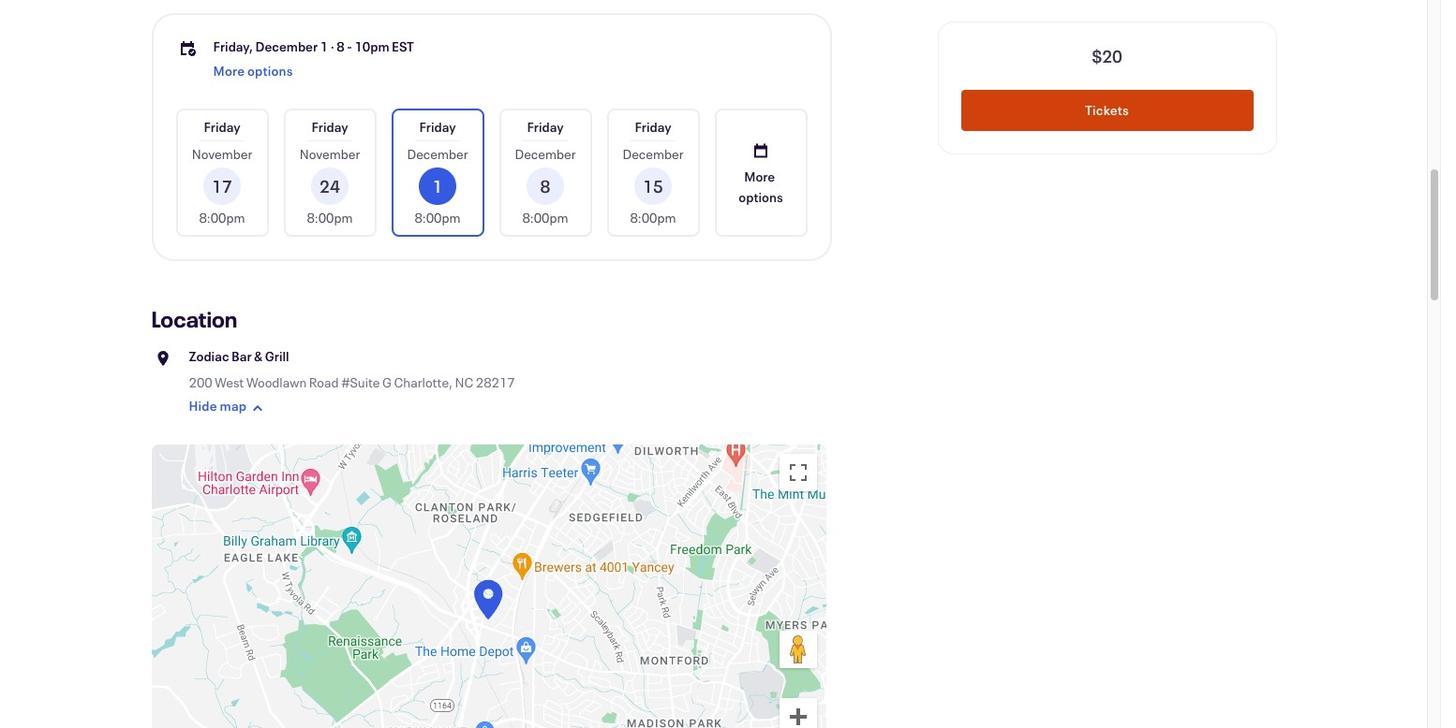 Task type: vqa. For each thing, say whether or not it's contained in the screenshot.
Sign Up "element"
no



Task type: locate. For each thing, give the bounding box(es) containing it.
0 horizontal spatial more options button
[[213, 56, 293, 86]]

1 horizontal spatial more options button
[[716, 111, 805, 235]]

west
[[215, 374, 244, 392]]

g
[[382, 374, 392, 392]]

0 horizontal spatial 1
[[320, 37, 328, 55]]

november
[[192, 145, 252, 163], [300, 145, 360, 163]]

3 8:00pm from the left
[[415, 209, 461, 227]]

hide map button
[[189, 393, 269, 423]]

tickets button
[[961, 90, 1253, 131]]

friday for 17
[[204, 118, 240, 136]]

1 horizontal spatial options
[[739, 188, 783, 206]]

8:00pm for 17
[[199, 209, 245, 227]]

more options button
[[213, 56, 293, 86], [716, 111, 805, 235]]

1 8:00pm from the left
[[199, 209, 245, 227]]

1 november from the left
[[192, 145, 252, 163]]

est
[[392, 37, 414, 55]]

1 horizontal spatial 1
[[433, 175, 443, 198]]

$20
[[1092, 45, 1122, 67]]

tickets
[[1085, 101, 1129, 119]]

-
[[347, 37, 352, 55]]

friday, december 1 · 8 - 10pm est more options
[[213, 37, 414, 80]]

8:00pm for 24
[[307, 209, 353, 227]]

#suite
[[341, 374, 380, 392]]

november up the 24
[[300, 145, 360, 163]]

4 friday from the left
[[527, 118, 564, 136]]

charlotte,
[[394, 374, 452, 392]]

0 horizontal spatial options
[[247, 62, 293, 80]]

options inside 'friday, december 1 · 8 - 10pm est more options'
[[247, 62, 293, 80]]

options inside "button"
[[739, 188, 783, 206]]

0 vertical spatial 8
[[337, 37, 345, 55]]

4 8:00pm from the left
[[522, 209, 568, 227]]

5 8:00pm from the left
[[630, 209, 676, 227]]

2 8:00pm from the left
[[307, 209, 353, 227]]

8:00pm for 1
[[415, 209, 461, 227]]

5 friday from the left
[[635, 118, 671, 136]]

15
[[643, 175, 664, 198]]

0 vertical spatial 1
[[320, 37, 328, 55]]

1
[[320, 37, 328, 55], [433, 175, 443, 198]]

2 friday from the left
[[311, 118, 348, 136]]

1 horizontal spatial 8
[[540, 175, 551, 198]]

2 november from the left
[[300, 145, 360, 163]]

0 vertical spatial options
[[247, 62, 293, 80]]

road
[[309, 374, 339, 392]]

8:00pm for 15
[[630, 209, 676, 227]]

december
[[255, 37, 318, 55], [407, 145, 468, 163], [515, 145, 576, 163], [623, 145, 684, 163]]

0 horizontal spatial 8
[[337, 37, 345, 55]]

1 horizontal spatial november
[[300, 145, 360, 163]]

1 vertical spatial more
[[744, 167, 775, 185]]

1 friday from the left
[[204, 118, 240, 136]]

8
[[337, 37, 345, 55], [540, 175, 551, 198]]

friday
[[204, 118, 240, 136], [311, 118, 348, 136], [419, 118, 456, 136], [527, 118, 564, 136], [635, 118, 671, 136]]

1 vertical spatial options
[[739, 188, 783, 206]]

24
[[320, 175, 340, 198]]

0 horizontal spatial november
[[192, 145, 252, 163]]

0 horizontal spatial more
[[213, 62, 245, 80]]

200
[[189, 374, 212, 392]]

grill
[[265, 348, 289, 365]]

more inside 'friday, december 1 · 8 - 10pm est more options'
[[213, 62, 245, 80]]

more options
[[739, 167, 783, 206]]

november up 17 at the left
[[192, 145, 252, 163]]

3 friday from the left
[[419, 118, 456, 136]]

options
[[247, 62, 293, 80], [739, 188, 783, 206]]

1 vertical spatial 1
[[433, 175, 443, 198]]

friday for 15
[[635, 118, 671, 136]]

8 inside 'friday, december 1 · 8 - 10pm est more options'
[[337, 37, 345, 55]]

1 horizontal spatial more
[[744, 167, 775, 185]]

0 vertical spatial more
[[213, 62, 245, 80]]

8:00pm
[[199, 209, 245, 227], [307, 209, 353, 227], [415, 209, 461, 227], [522, 209, 568, 227], [630, 209, 676, 227]]

friday for 1
[[419, 118, 456, 136]]

more
[[213, 62, 245, 80], [744, 167, 775, 185]]

december for 8
[[515, 145, 576, 163]]

bar
[[231, 348, 252, 365]]



Task type: describe. For each thing, give the bounding box(es) containing it.
december inside 'friday, december 1 · 8 - 10pm est more options'
[[255, 37, 318, 55]]

map
[[220, 397, 247, 415]]

friday,
[[213, 37, 253, 55]]

map region
[[144, 425, 863, 729]]

november for 24
[[300, 145, 360, 163]]

december for 1
[[407, 145, 468, 163]]

28217
[[476, 374, 515, 392]]

nc
[[455, 374, 473, 392]]

zodiac
[[189, 348, 229, 365]]

·
[[330, 37, 334, 55]]

1 vertical spatial more options button
[[716, 111, 805, 235]]

1 inside 'friday, december 1 · 8 - 10pm est more options'
[[320, 37, 328, 55]]

woodlawn
[[246, 374, 307, 392]]

0 vertical spatial more options button
[[213, 56, 293, 86]]

zodiac bar & grill 200 west woodlawn road #suite g charlotte, nc 28217
[[189, 348, 515, 392]]

december for 15
[[623, 145, 684, 163]]

location
[[151, 305, 237, 335]]

friday for 8
[[527, 118, 564, 136]]

hide map
[[189, 397, 247, 415]]

friday for 24
[[311, 118, 348, 136]]

&
[[254, 348, 263, 365]]

hide
[[189, 397, 217, 415]]

more inside the more options
[[744, 167, 775, 185]]

8:00pm for 8
[[522, 209, 568, 227]]

1 vertical spatial 8
[[540, 175, 551, 198]]

10pm
[[355, 37, 389, 55]]

november for 17
[[192, 145, 252, 163]]

17
[[212, 175, 233, 198]]



